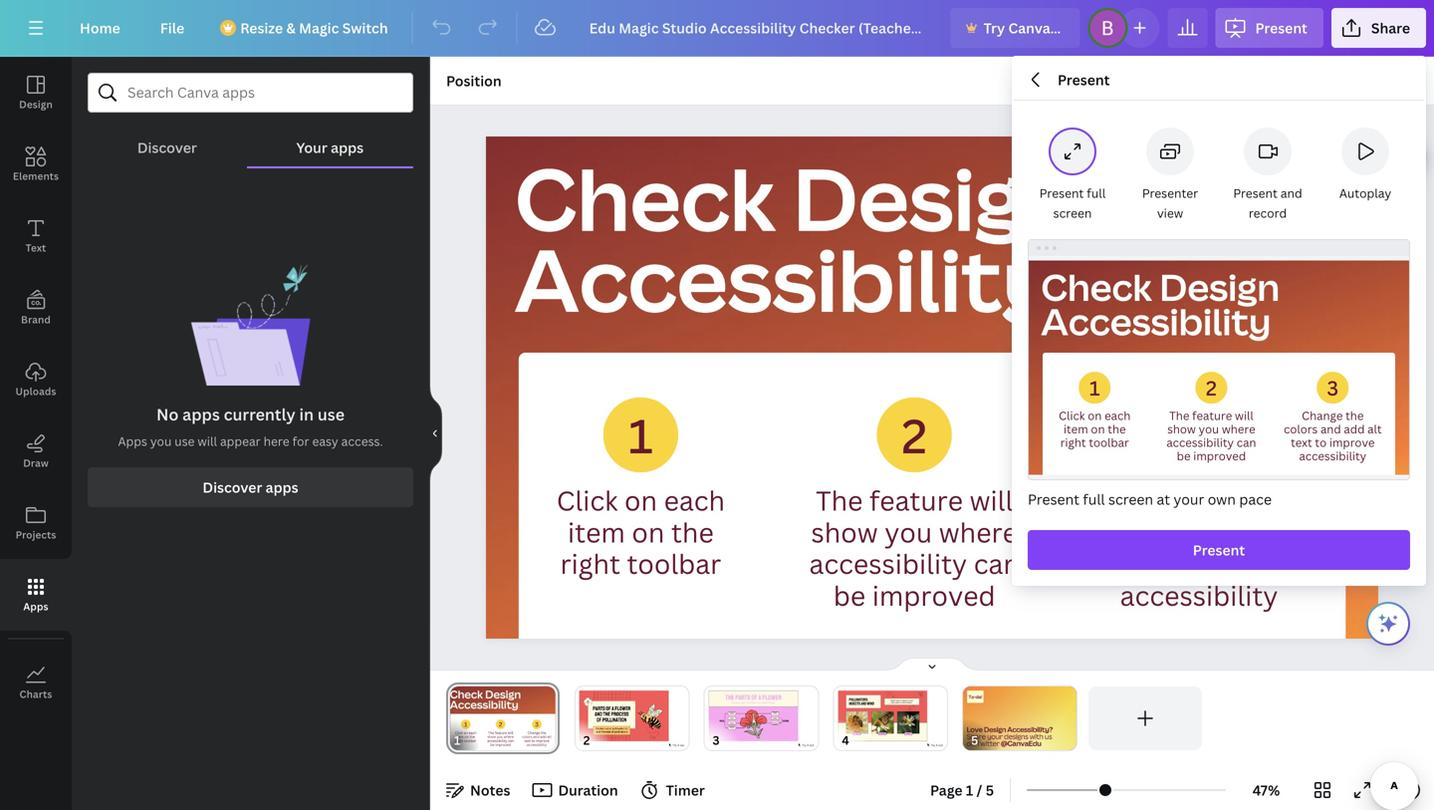 Task type: describe. For each thing, give the bounding box(es) containing it.
improved inside "3 the feature will show you where accessibility can be improved"
[[1194, 449, 1247, 464]]

3 for 3 the feature will show you where accessibility can be improved
[[1328, 375, 1339, 402]]

improved inside the feature will show you where accessibility can be improved
[[873, 577, 996, 613]]

design button
[[0, 57, 72, 129]]

present full screen
[[1040, 185, 1106, 221]]

resize & magic switch
[[240, 18, 388, 37]]

your apps button
[[247, 113, 414, 166]]

1 horizontal spatial click on each item on the right toolbar
[[1059, 408, 1131, 450]]

draw button
[[0, 416, 72, 487]]

1 vertical spatial improve
[[1192, 546, 1298, 582]]

canva
[[1009, 18, 1051, 37]]

brand button
[[0, 272, 72, 344]]

0 vertical spatial add
[[1345, 422, 1366, 437]]

easy
[[312, 433, 339, 449]]

and inside the present and record
[[1281, 185, 1303, 201]]

elements
[[13, 169, 59, 183]]

0 vertical spatial item
[[1064, 422, 1089, 437]]

be inside "3 the feature will show you where accessibility can be improved"
[[1178, 449, 1191, 464]]

0 horizontal spatial use
[[175, 433, 195, 449]]

apps button
[[0, 559, 72, 631]]

Page title text field
[[469, 730, 477, 750]]

apps for no
[[183, 404, 220, 425]]

1 horizontal spatial change
[[1303, 408, 1344, 423]]

can inside the feature will show you where accessibility can be improved
[[974, 546, 1020, 582]]

where inside the feature will show you where accessibility can be improved
[[939, 514, 1018, 550]]

0 horizontal spatial item
[[568, 514, 626, 550]]

Present full screen at your own pace button
[[1028, 120, 1118, 231]]

0 vertical spatial 2
[[1207, 375, 1218, 402]]

record
[[1249, 205, 1288, 221]]

projects
[[16, 528, 56, 542]]

switch
[[343, 18, 388, 37]]

0 horizontal spatial click
[[557, 482, 618, 518]]

resize
[[240, 18, 283, 37]]

no apps currently in use apps you use will appear here for easy access.
[[118, 404, 383, 449]]

magic
[[299, 18, 339, 37]]

present button
[[1216, 8, 1324, 48]]

apps for discover
[[266, 478, 299, 497]]

3 the feature will show you where accessibility can be improved
[[1167, 375, 1339, 464]]

0 horizontal spatial text
[[1101, 546, 1152, 582]]

projects button
[[0, 487, 72, 559]]

show inside the feature will show you where accessibility can be improved
[[812, 514, 879, 550]]

5
[[986, 781, 995, 800]]

discover for discover apps
[[203, 478, 262, 497]]

your
[[1174, 490, 1205, 509]]

you inside no apps currently in use apps you use will appear here for easy access.
[[150, 433, 172, 449]]

0 vertical spatial click
[[1059, 408, 1086, 423]]

presenter
[[1143, 185, 1199, 201]]

&
[[286, 18, 296, 37]]

View your notes and upcoming slides button
[[1126, 120, 1216, 231]]

0 vertical spatial to
[[1316, 435, 1327, 450]]

1 vertical spatial each
[[664, 482, 726, 518]]

page 1 / 5 button
[[923, 774, 1003, 806]]

design inside button
[[19, 98, 53, 111]]

1 vertical spatial design
[[793, 139, 1075, 256]]

brand
[[21, 313, 51, 326]]

discover for discover
[[137, 138, 197, 157]]

1 vertical spatial toolbar
[[627, 546, 722, 582]]

you inside the feature will show you where accessibility can be improved
[[885, 514, 933, 550]]

position button
[[438, 65, 510, 97]]

try canva pro
[[984, 18, 1078, 37]]

1 horizontal spatial toolbar
[[1089, 435, 1130, 450]]

0 vertical spatial change the colors and add alt text to improve accessibility
[[1285, 408, 1383, 464]]

main menu bar
[[0, 0, 1435, 57]]

page 1 image
[[446, 687, 560, 750]]

timer
[[666, 781, 705, 800]]

1 vertical spatial right
[[561, 546, 621, 582]]

0 horizontal spatial add
[[1226, 514, 1275, 550]]

discover apps button
[[88, 467, 414, 507]]

pace
[[1240, 490, 1273, 509]]

screen for present full screen
[[1054, 205, 1092, 221]]

can inside "3 the feature will show you where accessibility can be improved"
[[1237, 435, 1257, 450]]

0 vertical spatial text
[[1292, 435, 1313, 450]]

1 vertical spatial check
[[1042, 262, 1153, 312]]

notes button
[[438, 774, 519, 806]]

side panel tab list
[[0, 57, 72, 718]]

view
[[1158, 205, 1184, 221]]

pro
[[1054, 18, 1078, 37]]

0 vertical spatial each
[[1105, 408, 1131, 423]]

0 vertical spatial check design
[[515, 139, 1075, 256]]

2 horizontal spatial and
[[1321, 422, 1342, 437]]

1 vertical spatial alt
[[1281, 514, 1315, 550]]

apps for your
[[331, 138, 364, 157]]

position
[[446, 71, 502, 90]]

access.
[[341, 433, 383, 449]]

1 horizontal spatial alt
[[1368, 422, 1383, 437]]

canva assistant image
[[1377, 612, 1401, 636]]

the inside the feature will show you where accessibility can be improved
[[816, 482, 863, 518]]

47% button
[[1235, 774, 1299, 806]]

0 horizontal spatial click on each item on the right toolbar
[[557, 482, 726, 582]]

accessibility inside "3 the feature will show you where accessibility can be improved"
[[1167, 435, 1235, 450]]

duration button
[[527, 774, 626, 806]]

here
[[264, 433, 290, 449]]

uploads button
[[0, 344, 72, 416]]

1 horizontal spatial use
[[318, 404, 345, 425]]

0 vertical spatial improve
[[1330, 435, 1376, 450]]

autoplay
[[1340, 185, 1392, 201]]

presenter view
[[1143, 185, 1199, 221]]

resize & magic switch button
[[208, 8, 404, 48]]

full for present full screen at your own pace
[[1084, 490, 1106, 509]]

0 horizontal spatial change
[[1127, 482, 1223, 518]]

try canva pro button
[[951, 8, 1081, 48]]

0 horizontal spatial to
[[1158, 546, 1185, 582]]

present inside present full screen
[[1040, 185, 1084, 201]]

for
[[293, 433, 309, 449]]

0 horizontal spatial colors
[[1085, 514, 1164, 550]]

at
[[1157, 490, 1171, 509]]

elements button
[[0, 129, 72, 200]]



Task type: vqa. For each thing, say whether or not it's contained in the screenshot.
it,
no



Task type: locate. For each thing, give the bounding box(es) containing it.
1 horizontal spatial 1
[[966, 781, 974, 800]]

0 horizontal spatial right
[[561, 546, 621, 582]]

0 vertical spatial feature
[[1193, 408, 1233, 423]]

uploads
[[15, 385, 56, 398]]

1 vertical spatial be
[[834, 577, 866, 613]]

and
[[1281, 185, 1303, 201], [1321, 422, 1342, 437], [1171, 514, 1219, 550]]

will inside no apps currently in use apps you use will appear here for easy access.
[[198, 433, 217, 449]]

be inside the feature will show you where accessibility can be improved
[[834, 577, 866, 613]]

improved up own
[[1194, 449, 1247, 464]]

1 horizontal spatial the
[[1170, 408, 1190, 423]]

0 horizontal spatial the
[[816, 482, 863, 518]]

1 horizontal spatial apps
[[118, 433, 147, 449]]

improved
[[1194, 449, 1247, 464], [873, 577, 996, 613]]

0 horizontal spatial 3
[[1186, 404, 1213, 467]]

try
[[984, 18, 1006, 37]]

hide image
[[429, 386, 442, 481]]

present inside the present and record
[[1234, 185, 1278, 201]]

will
[[1236, 408, 1254, 423], [198, 433, 217, 449], [970, 482, 1014, 518]]

full for present full screen
[[1087, 185, 1106, 201]]

3 inside "3 the feature will show you where accessibility can be improved"
[[1328, 375, 1339, 402]]

apps inside "button"
[[23, 600, 48, 613]]

3
[[1328, 375, 1339, 402], [1186, 404, 1213, 467]]

share
[[1372, 18, 1411, 37]]

screen
[[1054, 205, 1092, 221], [1109, 490, 1154, 509]]

present inside dropdown button
[[1256, 18, 1308, 37]]

Search Canva apps search field
[[128, 74, 374, 112]]

file
[[160, 18, 185, 37]]

to
[[1316, 435, 1327, 450], [1158, 546, 1185, 582]]

0 vertical spatial right
[[1061, 435, 1087, 450]]

1 horizontal spatial colors
[[1285, 422, 1318, 437]]

accessibility
[[1167, 435, 1235, 450], [1300, 449, 1367, 464], [810, 546, 968, 582], [1121, 577, 1279, 613]]

1 horizontal spatial add
[[1345, 422, 1366, 437]]

charts button
[[0, 647, 72, 718]]

design
[[19, 98, 53, 111], [793, 139, 1075, 256], [1160, 262, 1280, 312]]

accessibility inside the feature will show you where accessibility can be improved
[[810, 546, 968, 582]]

colors
[[1285, 422, 1318, 437], [1085, 514, 1164, 550]]

Set speed to automatically play button
[[1321, 120, 1411, 231]]

2 horizontal spatial apps
[[331, 138, 364, 157]]

0 vertical spatial where
[[1223, 422, 1256, 437]]

apps right your
[[331, 138, 364, 157]]

2 vertical spatial will
[[970, 482, 1014, 518]]

discover inside "button"
[[203, 478, 262, 497]]

1
[[1090, 375, 1101, 402], [629, 404, 654, 467], [966, 781, 974, 800]]

1 vertical spatial check design
[[1042, 262, 1280, 312]]

1 horizontal spatial item
[[1064, 422, 1089, 437]]

be
[[1178, 449, 1191, 464], [834, 577, 866, 613]]

0 horizontal spatial toolbar
[[627, 546, 722, 582]]

1 vertical spatial discover
[[203, 478, 262, 497]]

check design
[[515, 139, 1075, 256], [1042, 262, 1280, 312]]

use
[[318, 404, 345, 425], [175, 433, 195, 449]]

present and record
[[1234, 185, 1303, 221]]

0 vertical spatial alt
[[1368, 422, 1383, 437]]

1 horizontal spatial each
[[1105, 408, 1131, 423]]

0 vertical spatial click on each item on the right toolbar
[[1059, 408, 1131, 450]]

hide pages image
[[885, 657, 981, 673]]

0 vertical spatial apps
[[331, 138, 364, 157]]

screen left view
[[1054, 205, 1092, 221]]

1 vertical spatial will
[[198, 433, 217, 449]]

text
[[26, 241, 46, 255]]

2 vertical spatial design
[[1160, 262, 1280, 312]]

1 vertical spatial can
[[974, 546, 1020, 582]]

page
[[931, 781, 963, 800]]

3 for 3
[[1186, 404, 1213, 467]]

apps inside button
[[331, 138, 364, 157]]

1 vertical spatial show
[[812, 514, 879, 550]]

present button
[[1028, 530, 1411, 570]]

apps down projects
[[23, 600, 48, 613]]

1 vertical spatial use
[[175, 433, 195, 449]]

show inside "3 the feature will show you where accessibility can be improved"
[[1168, 422, 1197, 437]]

1 vertical spatial feature
[[870, 482, 964, 518]]

discover apps
[[203, 478, 299, 497]]

0 horizontal spatial apps
[[183, 404, 220, 425]]

1 vertical spatial text
[[1101, 546, 1152, 582]]

1 vertical spatial 2
[[902, 404, 928, 467]]

1 horizontal spatial check
[[1042, 262, 1153, 312]]

1 horizontal spatial show
[[1168, 422, 1197, 437]]

currently
[[224, 404, 296, 425]]

accessibility
[[515, 220, 1055, 337], [1042, 296, 1272, 346]]

page 1 / 5
[[931, 781, 995, 800]]

0 vertical spatial check
[[515, 139, 776, 256]]

0 horizontal spatial alt
[[1281, 514, 1315, 550]]

apps inside no apps currently in use apps you use will appear here for easy access.
[[183, 404, 220, 425]]

0 vertical spatial 3
[[1328, 375, 1339, 402]]

0 vertical spatial and
[[1281, 185, 1303, 201]]

0 horizontal spatial be
[[834, 577, 866, 613]]

you inside "3 the feature will show you where accessibility can be improved"
[[1199, 422, 1220, 437]]

2 horizontal spatial you
[[1199, 422, 1220, 437]]

0 vertical spatial use
[[318, 404, 345, 425]]

charts
[[19, 688, 52, 701]]

full left at
[[1084, 490, 1106, 509]]

show
[[1168, 422, 1197, 437], [812, 514, 879, 550]]

no
[[156, 404, 179, 425]]

feature inside "3 the feature will show you where accessibility can be improved"
[[1193, 408, 1233, 423]]

the
[[1170, 408, 1190, 423], [816, 482, 863, 518]]

discover
[[137, 138, 197, 157], [203, 478, 262, 497]]

feature
[[1193, 408, 1233, 423], [870, 482, 964, 518]]

screen for present full screen at your own pace
[[1109, 490, 1154, 509]]

check
[[515, 139, 776, 256], [1042, 262, 1153, 312]]

discover inside button
[[137, 138, 197, 157]]

screen inside present full screen
[[1054, 205, 1092, 221]]

1 inside button
[[966, 781, 974, 800]]

notes
[[470, 781, 511, 800]]

use down no
[[175, 433, 195, 449]]

0 horizontal spatial and
[[1171, 514, 1219, 550]]

0 vertical spatial screen
[[1054, 205, 1092, 221]]

will inside "3 the feature will show you where accessibility can be improved"
[[1236, 408, 1254, 423]]

will inside the feature will show you where accessibility can be improved
[[970, 482, 1014, 518]]

1 horizontal spatial will
[[970, 482, 1014, 518]]

0 horizontal spatial 1
[[629, 404, 654, 467]]

1 vertical spatial 3
[[1186, 404, 1213, 467]]

1 vertical spatial colors
[[1085, 514, 1164, 550]]

text
[[1292, 435, 1313, 450], [1101, 546, 1152, 582]]

0 horizontal spatial each
[[664, 482, 726, 518]]

timer button
[[634, 774, 713, 806]]

0 vertical spatial will
[[1236, 408, 1254, 423]]

screen left at
[[1109, 490, 1154, 509]]

appear
[[220, 433, 261, 449]]

share button
[[1332, 8, 1427, 48]]

1 vertical spatial to
[[1158, 546, 1185, 582]]

1 vertical spatial apps
[[183, 404, 220, 425]]

apps right draw button at the left bottom
[[118, 433, 147, 449]]

0 vertical spatial improved
[[1194, 449, 1247, 464]]

/
[[977, 781, 983, 800]]

you
[[1199, 422, 1220, 437], [150, 433, 172, 449], [885, 514, 933, 550]]

text button
[[0, 200, 72, 272]]

1 horizontal spatial be
[[1178, 449, 1191, 464]]

1 horizontal spatial to
[[1316, 435, 1327, 450]]

present full screen at your own pace
[[1028, 490, 1273, 509]]

discover button
[[88, 113, 247, 166]]

0 horizontal spatial design
[[19, 98, 53, 111]]

apps
[[331, 138, 364, 157], [183, 404, 220, 425], [266, 478, 299, 497]]

1 vertical spatial change the colors and add alt text to improve accessibility
[[1085, 482, 1315, 613]]

0 horizontal spatial where
[[939, 514, 1018, 550]]

1 horizontal spatial screen
[[1109, 490, 1154, 509]]

apps down here
[[266, 478, 299, 497]]

toolbar
[[1089, 435, 1130, 450], [627, 546, 722, 582]]

1 horizontal spatial improve
[[1330, 435, 1376, 450]]

full inside present full screen
[[1087, 185, 1106, 201]]

0 vertical spatial show
[[1168, 422, 1197, 437]]

2 horizontal spatial will
[[1236, 408, 1254, 423]]

0 vertical spatial 1
[[1090, 375, 1101, 402]]

Design title text field
[[574, 8, 943, 48]]

each
[[1105, 408, 1131, 423], [664, 482, 726, 518]]

1 vertical spatial item
[[568, 514, 626, 550]]

improved up hide pages "image"
[[873, 577, 996, 613]]

use right in
[[318, 404, 345, 425]]

0 vertical spatial apps
[[118, 433, 147, 449]]

alt
[[1368, 422, 1383, 437], [1281, 514, 1315, 550]]

0 vertical spatial be
[[1178, 449, 1191, 464]]

0 vertical spatial colors
[[1285, 422, 1318, 437]]

1 horizontal spatial you
[[885, 514, 933, 550]]

feature inside the feature will show you where accessibility can be improved
[[870, 482, 964, 518]]

1 vertical spatial apps
[[23, 600, 48, 613]]

where inside "3 the feature will show you where accessibility can be improved"
[[1223, 422, 1256, 437]]

in
[[299, 404, 314, 425]]

apps inside "button"
[[266, 478, 299, 497]]

full left presenter
[[1087, 185, 1106, 201]]

1 horizontal spatial feature
[[1193, 408, 1233, 423]]

1 horizontal spatial can
[[1237, 435, 1257, 450]]

apps
[[118, 433, 147, 449], [23, 600, 48, 613]]

2
[[1207, 375, 1218, 402], [902, 404, 928, 467]]

apps inside no apps currently in use apps you use will appear here for easy access.
[[118, 433, 147, 449]]

click on each item on the right toolbar
[[1059, 408, 1131, 450], [557, 482, 726, 582]]

0 horizontal spatial improved
[[873, 577, 996, 613]]

0 horizontal spatial will
[[198, 433, 217, 449]]

empty folder image displayed when there are no installed apps image
[[191, 264, 310, 386]]

apps right no
[[183, 404, 220, 425]]

add
[[1345, 422, 1366, 437], [1226, 514, 1275, 550]]

draw
[[23, 456, 49, 470]]

1 horizontal spatial click
[[1059, 408, 1086, 423]]

your apps
[[297, 138, 364, 157]]

your
[[297, 138, 328, 157]]

right
[[1061, 435, 1087, 450], [561, 546, 621, 582]]

home link
[[64, 8, 136, 48]]

1 vertical spatial where
[[939, 514, 1018, 550]]

click
[[1059, 408, 1086, 423], [557, 482, 618, 518]]

full
[[1087, 185, 1106, 201], [1084, 490, 1106, 509]]

0 vertical spatial the
[[1170, 408, 1190, 423]]

1 horizontal spatial and
[[1281, 185, 1303, 201]]

0 vertical spatial toolbar
[[1089, 435, 1130, 450]]

0 vertical spatial can
[[1237, 435, 1257, 450]]

home
[[80, 18, 120, 37]]

1 vertical spatial add
[[1226, 514, 1275, 550]]

change
[[1303, 408, 1344, 423], [1127, 482, 1223, 518]]

2 vertical spatial 1
[[966, 781, 974, 800]]

item
[[1064, 422, 1089, 437], [568, 514, 626, 550]]

47%
[[1253, 781, 1281, 800]]

where
[[1223, 422, 1256, 437], [939, 514, 1018, 550]]

duration
[[558, 781, 618, 800]]

the feature will show you where accessibility can be improved
[[810, 482, 1020, 613]]

file button
[[144, 8, 200, 48]]

Record yourself as you present button
[[1224, 120, 1313, 231]]

1 vertical spatial 1
[[629, 404, 654, 467]]

the inside "3 the feature will show you where accessibility can be improved"
[[1170, 408, 1190, 423]]

own
[[1208, 490, 1237, 509]]



